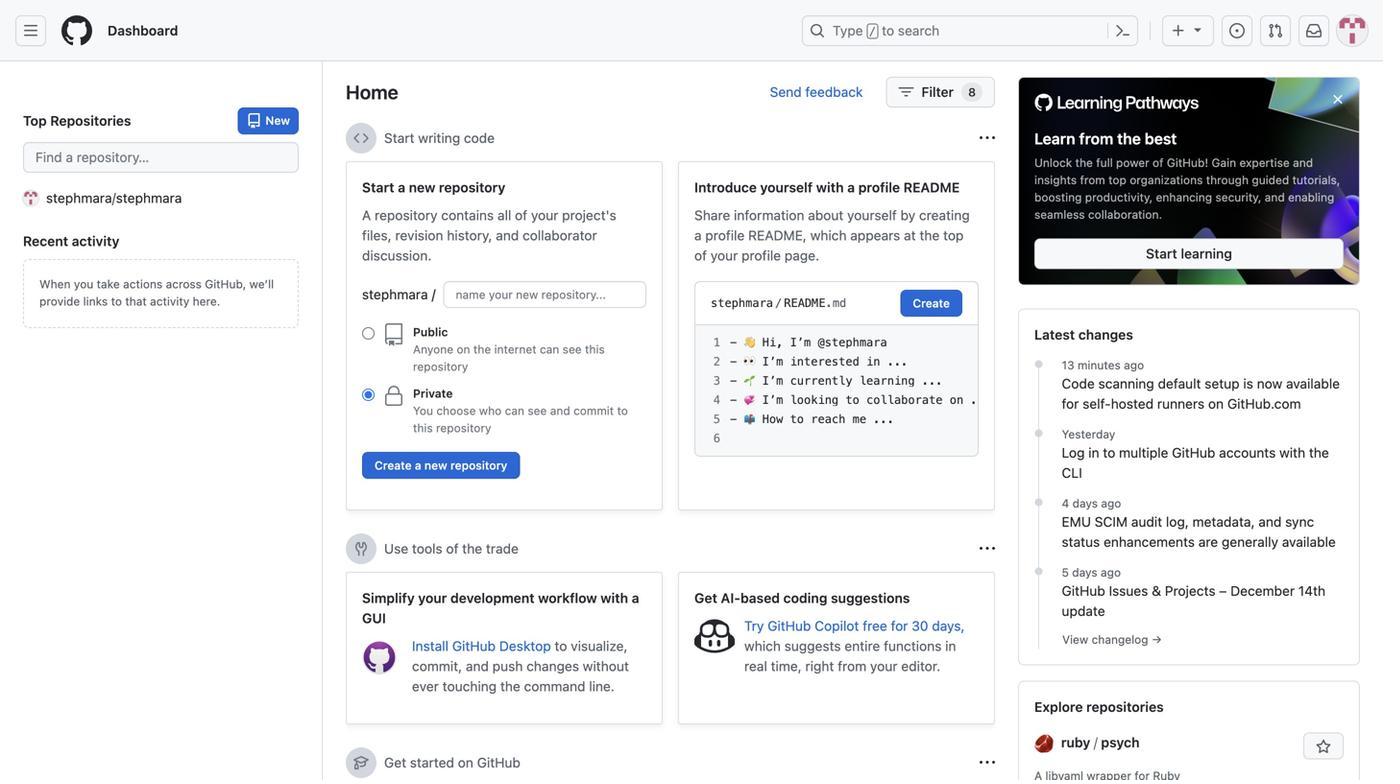 Task type: locate. For each thing, give the bounding box(es) containing it.
in inside 1 - 👋 hi, i'm @stephmara 2 - 👀 i'm interested in ... 3 - 🌱 i'm currently learning ... 4 - 💞️ i'm looking to collaborate on ... 5 - 📫 how to reach me ... 6
[[867, 355, 880, 369]]

learning down enhancing
[[1181, 246, 1232, 262]]

github.com
[[1228, 396, 1301, 412]]

13
[[1062, 359, 1075, 372]]

update
[[1062, 604, 1105, 619]]

of right all
[[515, 207, 528, 223]]

which down about
[[810, 228, 847, 244]]

1 horizontal spatial for
[[1062, 396, 1079, 412]]

best
[[1145, 130, 1177, 148]]

yourself up the appears
[[847, 207, 897, 223]]

1 horizontal spatial yourself
[[847, 207, 897, 223]]

on right anyone
[[457, 343, 470, 356]]

1 vertical spatial days
[[1072, 566, 1098, 580]]

in down @stephmara
[[867, 355, 880, 369]]

0 vertical spatial 4
[[714, 394, 720, 407]]

a inside "share information about yourself by creating a profile readme, which appears at the top of your profile page."
[[695, 228, 702, 244]]

stephmara inside introduce yourself with a profile readme element
[[711, 297, 773, 310]]

ago inside 4 days ago emu scim audit log, metadata, and sync status enhancements are generally available
[[1101, 497, 1121, 510]]

a up "share information about yourself by creating a profile readme, which appears at the top of your profile page."
[[847, 180, 855, 195]]

learning inside explore element
[[1181, 246, 1232, 262]]

which up real
[[744, 639, 781, 655]]

collaborate
[[867, 394, 943, 407]]

0 vertical spatial in
[[867, 355, 880, 369]]

provide
[[39, 295, 80, 308]]

accounts
[[1219, 445, 1276, 461]]

the left trade at left
[[462, 541, 482, 557]]

entire
[[845, 639, 880, 655]]

ago for scanning
[[1124, 359, 1144, 372]]

yourself up information
[[760, 180, 813, 195]]

0 vertical spatial this
[[585, 343, 605, 356]]

5 down the status
[[1062, 566, 1069, 580]]

/ for ruby / psych
[[1094, 735, 1098, 751]]

1 horizontal spatial activity
[[150, 295, 189, 308]]

explore
[[1035, 700, 1083, 716]]

2 dot fill image from the top
[[1031, 426, 1047, 441]]

.md
[[826, 297, 847, 310]]

a down share
[[695, 228, 702, 244]]

can right internet
[[540, 343, 559, 356]]

github up push
[[452, 639, 496, 655]]

to left search on the top
[[882, 23, 894, 38]]

is
[[1243, 376, 1253, 392]]

0 horizontal spatial see
[[528, 404, 547, 418]]

december
[[1231, 583, 1295, 599]]

why am i seeing this? image
[[980, 131, 995, 146]]

0 vertical spatial yourself
[[760, 180, 813, 195]]

top down creating
[[943, 228, 964, 244]]

ago
[[1124, 359, 1144, 372], [1101, 497, 1121, 510], [1101, 566, 1121, 580]]

github!
[[1167, 156, 1209, 169]]

start inside create a new repository 'element'
[[362, 180, 394, 195]]

1 horizontal spatial can
[[540, 343, 559, 356]]

2 horizontal spatial with
[[1280, 445, 1306, 461]]

readme down page. at the right
[[784, 297, 826, 310]]

profile down share
[[705, 228, 745, 244]]

choose
[[436, 404, 476, 418]]

a right create
[[415, 459, 421, 473]]

why am i seeing this? image for use tools of the trade
[[980, 542, 995, 557]]

for down code
[[1062, 396, 1079, 412]]

get for get started on github
[[384, 756, 406, 771]]

can right who
[[505, 404, 524, 418]]

0 vertical spatial dot fill image
[[1031, 357, 1047, 372]]

and inside private you choose who can see and commit to this repository
[[550, 404, 570, 418]]

me
[[853, 413, 867, 427]]

0 vertical spatial changes
[[1079, 327, 1133, 343]]

i'm
[[790, 336, 811, 350], [762, 355, 783, 369], [762, 375, 783, 388], [762, 394, 783, 407]]

1 horizontal spatial changes
[[1079, 327, 1133, 343]]

ago for issues
[[1101, 566, 1121, 580]]

in inside try github copilot free for 30 days, which suggests entire functions in real time, right from your editor.
[[945, 639, 956, 655]]

in for 30
[[945, 639, 956, 655]]

0 vertical spatial which
[[810, 228, 847, 244]]

1 vertical spatial which
[[744, 639, 781, 655]]

project's
[[562, 207, 617, 223]]

4 down 3
[[714, 394, 720, 407]]

i'm down hi,
[[762, 355, 783, 369]]

1 vertical spatial yourself
[[847, 207, 897, 223]]

and left commit
[[550, 404, 570, 418]]

1 vertical spatial changes
[[527, 659, 579, 675]]

1 vertical spatial ago
[[1101, 497, 1121, 510]]

4 inside 1 - 👋 hi, i'm @stephmara 2 - 👀 i'm interested in ... 3 - 🌱 i'm currently learning ... 4 - 💞️ i'm looking to collaborate on ... 5 - 📫 how to reach me ... 6
[[714, 394, 720, 407]]

2 vertical spatial from
[[838, 659, 867, 675]]

seamless
[[1035, 208, 1085, 221]]

Repository name text field
[[443, 281, 646, 308]]

stephmara inside create a new repository 'element'
[[362, 287, 428, 303]]

stephmara down discussion.
[[362, 287, 428, 303]]

hosted
[[1111, 396, 1154, 412]]

stephmara
[[46, 190, 112, 206], [116, 190, 182, 206], [362, 287, 428, 303], [711, 297, 773, 310]]

1 horizontal spatial this
[[585, 343, 605, 356]]

workflow
[[538, 591, 597, 607]]

to inside 'yesterday log in to multiple github accounts with the cli'
[[1103, 445, 1116, 461]]

dashboard link
[[100, 15, 186, 46]]

public anyone on the internet can see this repository
[[413, 326, 605, 374]]

simplify your development workflow with a gui element
[[346, 573, 663, 725]]

which inside try github copilot free for 30 days, which suggests entire functions in real time, right from your editor.
[[744, 639, 781, 655]]

get ai-based coding suggestions element
[[678, 573, 995, 725]]

1 vertical spatial learning
[[860, 375, 915, 388]]

0 horizontal spatial for
[[891, 619, 908, 634]]

i'm right the "🌱"
[[762, 375, 783, 388]]

1 horizontal spatial get
[[695, 591, 717, 607]]

1 vertical spatial 5
[[1062, 566, 1069, 580]]

why am i seeing this? image
[[980, 542, 995, 557], [980, 756, 995, 771]]

/ inside introduce yourself with a profile readme element
[[775, 297, 782, 310]]

collaboration.
[[1088, 208, 1162, 221]]

0 vertical spatial available
[[1286, 376, 1340, 392]]

/
[[869, 25, 876, 38], [112, 190, 116, 206], [432, 287, 436, 303], [775, 297, 782, 310], [1094, 735, 1098, 751]]

repository up contains
[[439, 180, 506, 195]]

0 vertical spatial days
[[1073, 497, 1098, 510]]

feedback
[[805, 84, 863, 100]]

2 vertical spatial with
[[601, 591, 628, 607]]

of up organizations
[[1153, 156, 1164, 169]]

reach
[[811, 413, 846, 427]]

3 dot fill image from the top
[[1031, 564, 1047, 580]]

learning up collaborate
[[860, 375, 915, 388]]

2 why am i seeing this? image from the top
[[980, 756, 995, 771]]

/ inside type / to search
[[869, 25, 876, 38]]

trade
[[486, 541, 519, 557]]

all
[[498, 207, 511, 223]]

yesterday
[[1062, 428, 1115, 441]]

1 vertical spatial activity
[[150, 295, 189, 308]]

home
[[346, 81, 398, 103]]

dot fill image
[[1031, 357, 1047, 372], [1031, 426, 1047, 441], [1031, 564, 1047, 580]]

@ruby profile image
[[1035, 735, 1054, 754]]

issue opened image
[[1230, 23, 1245, 38]]

profile up the appears
[[858, 180, 900, 195]]

right
[[805, 659, 834, 675]]

none submit inside introduce yourself with a profile readme element
[[900, 290, 963, 317]]

2 vertical spatial in
[[945, 639, 956, 655]]

in
[[867, 355, 880, 369], [1089, 445, 1099, 461], [945, 639, 956, 655]]

yourself inside "share information about yourself by creating a profile readme, which appears at the top of your profile page."
[[847, 207, 897, 223]]

profile down readme,
[[742, 248, 781, 264]]

your
[[531, 207, 559, 223], [711, 248, 738, 264], [418, 591, 447, 607], [870, 659, 898, 675]]

4 up emu
[[1062, 497, 1069, 510]]

to down yesterday
[[1103, 445, 1116, 461]]

1 vertical spatial new
[[425, 459, 447, 473]]

your inside "share information about yourself by creating a profile readme, which appears at the top of your profile page."
[[711, 248, 738, 264]]

ruby / psych
[[1061, 735, 1140, 751]]

0 horizontal spatial changes
[[527, 659, 579, 675]]

free
[[863, 619, 887, 634]]

the inside "share information about yourself by creating a profile readme, which appears at the top of your profile page."
[[920, 228, 940, 244]]

dot fill image left 13
[[1031, 357, 1047, 372]]

stephmara / stephmara
[[46, 190, 182, 206]]

your inside a repository contains all of your project's files, revision history, and collaborator discussion.
[[531, 207, 559, 223]]

new link
[[238, 108, 299, 134]]

activity down the across
[[150, 295, 189, 308]]

activity up you
[[72, 233, 119, 249]]

👋
[[744, 336, 755, 350]]

1 vertical spatial see
[[528, 404, 547, 418]]

1 horizontal spatial learning
[[1181, 246, 1232, 262]]

the inside to visualize, commit, and push changes without ever touching the command line.
[[500, 679, 520, 695]]

with right accounts
[[1280, 445, 1306, 461]]

1 vertical spatial in
[[1089, 445, 1099, 461]]

see right internet
[[563, 343, 582, 356]]

1 vertical spatial with
[[1280, 445, 1306, 461]]

information
[[734, 207, 804, 223]]

triangle down image
[[1190, 22, 1206, 37]]

simplify
[[362, 591, 415, 607]]

1 horizontal spatial top
[[1109, 173, 1127, 187]]

None radio
[[362, 328, 375, 340], [362, 389, 375, 402], [362, 328, 375, 340], [362, 389, 375, 402]]

0 horizontal spatial 4
[[714, 394, 720, 407]]

days inside 4 days ago emu scim audit log, metadata, and sync status enhancements are generally available
[[1073, 497, 1098, 510]]

and down the guided
[[1265, 191, 1285, 204]]

ago inside 13 minutes ago code scanning default setup is now available for self-hosted runners on github.com
[[1124, 359, 1144, 372]]

1 dot fill image from the top
[[1031, 357, 1047, 372]]

this up commit
[[585, 343, 605, 356]]

dot fill image down dot fill icon
[[1031, 564, 1047, 580]]

to inside to visualize, commit, and push changes without ever touching the command line.
[[555, 639, 567, 655]]

1 days from the top
[[1073, 497, 1098, 510]]

new for start
[[409, 180, 436, 195]]

4 days ago emu scim audit log, metadata, and sync status enhancements are generally available
[[1062, 497, 1336, 550]]

introduce yourself with a profile readme element
[[678, 161, 995, 511]]

your up collaborator
[[531, 207, 559, 223]]

1 why am i seeing this? image from the top
[[980, 542, 995, 557]]

top up productivity,
[[1109, 173, 1127, 187]]

repositories
[[50, 113, 131, 129]]

github desktop image
[[362, 641, 397, 675]]

start inside start learning link
[[1146, 246, 1177, 262]]

which
[[810, 228, 847, 244], [744, 639, 781, 655]]

0 vertical spatial why am i seeing this? image
[[980, 542, 995, 557]]

0 vertical spatial see
[[563, 343, 582, 356]]

github issues & projects – december 14th update link
[[1062, 582, 1344, 622]]

1 vertical spatial readme
[[784, 297, 826, 310]]

the right accounts
[[1309, 445, 1329, 461]]

get left ai-
[[695, 591, 717, 607]]

desktop
[[499, 639, 551, 655]]

2 days from the top
[[1072, 566, 1098, 580]]

None submit
[[900, 290, 963, 317]]

this down you
[[413, 422, 433, 435]]

0 vertical spatial start
[[384, 130, 415, 146]]

projects
[[1165, 583, 1216, 599]]

0 vertical spatial for
[[1062, 396, 1079, 412]]

start right code image
[[384, 130, 415, 146]]

about
[[808, 207, 844, 223]]

start up a
[[362, 180, 394, 195]]

0 vertical spatial from
[[1079, 130, 1114, 148]]

from down entire at bottom
[[838, 659, 867, 675]]

github down get ai-based coding suggestions
[[768, 619, 811, 634]]

ai-
[[721, 591, 741, 607]]

1
[[714, 336, 720, 350]]

0 vertical spatial new
[[409, 180, 436, 195]]

1 horizontal spatial 4
[[1062, 497, 1069, 510]]

0 vertical spatial top
[[1109, 173, 1127, 187]]

1 vertical spatial this
[[413, 422, 433, 435]]

from
[[1079, 130, 1114, 148], [1080, 173, 1105, 187], [838, 659, 867, 675]]

days,
[[932, 619, 965, 634]]

star this repository image
[[1316, 740, 1331, 755]]

contains
[[441, 207, 494, 223]]

in down days,
[[945, 639, 956, 655]]

2 vertical spatial ago
[[1101, 566, 1121, 580]]

tools image
[[354, 542, 369, 557]]

can
[[540, 343, 559, 356], [505, 404, 524, 418]]

stephmara up 👋
[[711, 297, 773, 310]]

0 horizontal spatial get
[[384, 756, 406, 771]]

1 vertical spatial 4
[[1062, 497, 1069, 510]]

/ inside the explore repositories navigation
[[1094, 735, 1098, 751]]

the left the full
[[1075, 156, 1093, 169]]

with right workflow
[[601, 591, 628, 607]]

readme,
[[748, 228, 807, 244]]

enabling
[[1288, 191, 1335, 204]]

repository down choose
[[436, 422, 491, 435]]

the right at
[[920, 228, 940, 244]]

- left 👋
[[730, 336, 737, 350]]

github inside 'yesterday log in to multiple github accounts with the cli'
[[1172, 445, 1216, 461]]

ago up scim
[[1101, 497, 1121, 510]]

0 horizontal spatial top
[[943, 228, 964, 244]]

1 vertical spatial available
[[1282, 534, 1336, 550]]

days up emu
[[1073, 497, 1098, 510]]

through
[[1206, 173, 1249, 187]]

multiple
[[1119, 445, 1169, 461]]

1 vertical spatial for
[[891, 619, 908, 634]]

from down the full
[[1080, 173, 1105, 187]]

/ right "type"
[[869, 25, 876, 38]]

0 horizontal spatial yourself
[[760, 180, 813, 195]]

5 - from the top
[[730, 413, 737, 427]]

1 horizontal spatial in
[[945, 639, 956, 655]]

/ inside create a new repository 'element'
[[432, 287, 436, 303]]

1 horizontal spatial see
[[563, 343, 582, 356]]

2 vertical spatial start
[[1146, 246, 1177, 262]]

changes inside to visualize, commit, and push changes without ever touching the command line.
[[527, 659, 579, 675]]

0 horizontal spatial which
[[744, 639, 781, 655]]

0 vertical spatial ago
[[1124, 359, 1144, 372]]

filter
[[922, 84, 954, 100]]

stephmara for stephmara / stephmara
[[46, 190, 112, 206]]

your down share
[[711, 248, 738, 264]]

yourself
[[760, 180, 813, 195], [847, 207, 897, 223]]

repository inside a repository contains all of your project's files, revision history, and collaborator discussion.
[[375, 207, 438, 223]]

start learning link
[[1035, 239, 1344, 269]]

1 vertical spatial start
[[362, 180, 394, 195]]

0 vertical spatial 5
[[714, 413, 720, 427]]

0 horizontal spatial learning
[[860, 375, 915, 388]]

- left 👀
[[730, 355, 737, 369]]

get right mortar board icon
[[384, 756, 406, 771]]

dot fill image left yesterday
[[1031, 426, 1047, 441]]

github up update
[[1062, 583, 1105, 599]]

new up revision
[[409, 180, 436, 195]]

1 horizontal spatial which
[[810, 228, 847, 244]]

available right now
[[1286, 376, 1340, 392]]

your down entire at bottom
[[870, 659, 898, 675]]

share information about yourself by creating a profile readme, which appears at the top of your profile page.
[[695, 207, 970, 264]]

ago up issues
[[1101, 566, 1121, 580]]

with up about
[[816, 180, 844, 195]]

1 vertical spatial can
[[505, 404, 524, 418]]

ago up scanning
[[1124, 359, 1144, 372]]

changes
[[1079, 327, 1133, 343], [527, 659, 579, 675]]

which inside "share information about yourself by creating a profile readme, which appears at the top of your profile page."
[[810, 228, 847, 244]]

1 horizontal spatial with
[[816, 180, 844, 195]]

0 horizontal spatial this
[[413, 422, 433, 435]]

0 vertical spatial get
[[695, 591, 717, 607]]

to down take at the left
[[111, 295, 122, 308]]

0 vertical spatial activity
[[72, 233, 119, 249]]

available inside 13 minutes ago code scanning default setup is now available for self-hosted runners on github.com
[[1286, 376, 1340, 392]]

5
[[714, 413, 720, 427], [1062, 566, 1069, 580]]

1 vertical spatial get
[[384, 756, 406, 771]]

see right who
[[528, 404, 547, 418]]

issues
[[1109, 583, 1148, 599]]

5 up 6
[[714, 413, 720, 427]]

0 horizontal spatial activity
[[72, 233, 119, 249]]

commit,
[[412, 659, 462, 675]]

get
[[695, 591, 717, 607], [384, 756, 406, 771]]

ruby
[[1061, 735, 1091, 751]]

creating
[[919, 207, 970, 223]]

available
[[1286, 376, 1340, 392], [1282, 534, 1336, 550]]

💞️
[[744, 394, 755, 407]]

of down share
[[695, 248, 707, 264]]

1 vertical spatial profile
[[705, 228, 745, 244]]

readme up creating
[[904, 180, 960, 195]]

0 horizontal spatial 5
[[714, 413, 720, 427]]

with inside 'yesterday log in to multiple github accounts with the cli'
[[1280, 445, 1306, 461]]

new inside button
[[425, 459, 447, 473]]

2 - from the top
[[730, 355, 737, 369]]

here.
[[193, 295, 220, 308]]

get ai-based coding suggestions
[[695, 591, 910, 607]]

repository down anyone
[[413, 360, 468, 374]]

0 horizontal spatial readme
[[784, 297, 826, 310]]

a right workflow
[[632, 591, 639, 607]]

5 inside the 5 days ago github issues & projects – december 14th update
[[1062, 566, 1069, 580]]

/ up hi,
[[775, 297, 782, 310]]

on inside public anyone on the internet can see this repository
[[457, 343, 470, 356]]

0 horizontal spatial with
[[601, 591, 628, 607]]

repository down who
[[450, 459, 507, 473]]

github
[[1172, 445, 1216, 461], [1062, 583, 1105, 599], [768, 619, 811, 634], [452, 639, 496, 655], [477, 756, 521, 771]]

a inside button
[[415, 459, 421, 473]]

plus image
[[1171, 23, 1186, 38]]

to right the desktop in the left of the page
[[555, 639, 567, 655]]

and up generally
[[1259, 514, 1282, 530]]

new right create
[[425, 459, 447, 473]]

create a new repository element
[[362, 178, 646, 487]]

the inside 'yesterday log in to multiple github accounts with the cli'
[[1309, 445, 1329, 461]]

on down setup
[[1208, 396, 1224, 412]]

0 horizontal spatial in
[[867, 355, 880, 369]]

- left 📫
[[730, 413, 737, 427]]

ago inside the 5 days ago github issues & projects – december 14th update
[[1101, 566, 1121, 580]]

line.
[[589, 679, 615, 695]]

0 vertical spatial can
[[540, 343, 559, 356]]

changes up minutes
[[1079, 327, 1133, 343]]

to up me
[[846, 394, 860, 407]]

changes inside explore element
[[1079, 327, 1133, 343]]

get for get ai-based coding suggestions
[[695, 591, 717, 607]]

1 vertical spatial dot fill image
[[1031, 426, 1047, 441]]

stephmara for stephmara /
[[362, 287, 428, 303]]

/ right ruby
[[1094, 735, 1098, 751]]

on inside 1 - 👋 hi, i'm @stephmara 2 - 👀 i'm interested in ... 3 - 🌱 i'm currently learning ... 4 - 💞️ i'm looking to collaborate on ... 5 - 📫 how to reach me ... 6
[[950, 394, 964, 407]]

days inside the 5 days ago github issues & projects – december 14th update
[[1072, 566, 1098, 580]]

2 vertical spatial dot fill image
[[1031, 564, 1047, 580]]

1 horizontal spatial 5
[[1062, 566, 1069, 580]]

2 horizontal spatial in
[[1089, 445, 1099, 461]]

audit
[[1131, 514, 1162, 530]]

0 horizontal spatial can
[[505, 404, 524, 418]]

search
[[898, 23, 940, 38]]

1 vertical spatial why am i seeing this? image
[[980, 756, 995, 771]]

available down sync
[[1282, 534, 1336, 550]]

power
[[1116, 156, 1150, 169]]

to inside private you choose who can see and commit to this repository
[[617, 404, 628, 418]]

Find a repository… text field
[[23, 142, 299, 173]]

with inside simplify your development workflow with a gui
[[601, 591, 628, 607]]

0 vertical spatial learning
[[1181, 246, 1232, 262]]

ago for scim
[[1101, 497, 1121, 510]]

1 horizontal spatial readme
[[904, 180, 960, 195]]

get inside get ai-based coding suggestions element
[[695, 591, 717, 607]]

1 vertical spatial top
[[943, 228, 964, 244]]

8
[[968, 85, 976, 99]]

days for emu
[[1073, 497, 1098, 510]]

activity inside the "when you take actions across github, we'll provide links to that activity here."
[[150, 295, 189, 308]]

/ for stephmara / stephmara
[[112, 190, 116, 206]]



Task type: vqa. For each thing, say whether or not it's contained in the screenshot.
terryturtle85 icon
no



Task type: describe. For each thing, give the bounding box(es) containing it.
and up tutorials,
[[1293, 156, 1313, 169]]

the up the power
[[1117, 130, 1141, 148]]

latest changes
[[1035, 327, 1133, 343]]

the inside public anyone on the internet can see this repository
[[474, 343, 491, 356]]

start writing code
[[384, 130, 495, 146]]

recent
[[23, 233, 68, 249]]

stephmara /
[[362, 287, 436, 303]]

start for start learning
[[1146, 246, 1177, 262]]

github right started
[[477, 756, 521, 771]]

learning inside 1 - 👋 hi, i'm @stephmara 2 - 👀 i'm interested in ... 3 - 🌱 i'm currently learning ... 4 - 💞️ i'm looking to collaborate on ... 5 - 📫 how to reach me ... 6
[[860, 375, 915, 388]]

2
[[714, 355, 720, 369]]

enhancing
[[1156, 191, 1212, 204]]

repository inside private you choose who can see and commit to this repository
[[436, 422, 491, 435]]

this inside private you choose who can see and commit to this repository
[[413, 422, 433, 435]]

and inside a repository contains all of your project's files, revision history, and collaborator discussion.
[[496, 228, 519, 244]]

repositories
[[1087, 700, 1164, 716]]

latest
[[1035, 327, 1075, 343]]

links
[[83, 295, 108, 308]]

command palette image
[[1115, 23, 1131, 38]]

📫
[[744, 413, 755, 427]]

code scanning default setup is now available for self-hosted runners on github.com link
[[1062, 374, 1344, 414]]

see inside public anyone on the internet can see this repository
[[563, 343, 582, 356]]

status
[[1062, 534, 1100, 550]]

files,
[[362, 228, 392, 244]]

github inside try github copilot free for 30 days, which suggests entire functions in real time, right from your editor.
[[768, 619, 811, 634]]

lock image
[[382, 385, 405, 408]]

dot fill image for code scanning default setup is now available for self-hosted runners on github.com
[[1031, 357, 1047, 372]]

to inside the "when you take actions across github, we'll provide links to that activity here."
[[111, 295, 122, 308]]

revision
[[395, 228, 443, 244]]

on right started
[[458, 756, 473, 771]]

learn
[[1035, 130, 1075, 148]]

and inside 4 days ago emu scim audit log, metadata, and sync status enhancements are generally available
[[1259, 514, 1282, 530]]

of inside "share information about yourself by creating a profile readme, which appears at the top of your profile page."
[[695, 248, 707, 264]]

your inside try github copilot free for 30 days, which suggests entire functions in real time, right from your editor.
[[870, 659, 898, 675]]

who
[[479, 404, 502, 418]]

stephmara for stephmara / readme .md
[[711, 297, 773, 310]]

start for start a new repository
[[362, 180, 394, 195]]

new for create
[[425, 459, 447, 473]]

development
[[451, 591, 535, 607]]

on inside 13 minutes ago code scanning default setup is now available for self-hosted runners on github.com
[[1208, 396, 1224, 412]]

psych
[[1101, 735, 1140, 751]]

stephmara down find a repository… text field
[[116, 190, 182, 206]]

&
[[1152, 583, 1161, 599]]

explore element
[[1018, 77, 1360, 781]]

for inside 13 minutes ago code scanning default setup is now available for self-hosted runners on github.com
[[1062, 396, 1079, 412]]

internet
[[494, 343, 537, 356]]

unlock
[[1035, 156, 1072, 169]]

you
[[74, 278, 93, 291]]

code
[[464, 130, 495, 146]]

5 days ago github issues & projects – december 14th update
[[1062, 566, 1326, 619]]

tutorials,
[[1293, 173, 1340, 187]]

ever
[[412, 679, 439, 695]]

scim
[[1095, 514, 1128, 530]]

repository inside public anyone on the internet can see this repository
[[413, 360, 468, 374]]

👀
[[744, 355, 755, 369]]

copilot
[[815, 619, 859, 634]]

use
[[384, 541, 408, 557]]

create a new repository
[[375, 459, 507, 473]]

in for @stephmara
[[867, 355, 880, 369]]

hi,
[[762, 336, 783, 350]]

close image
[[1330, 92, 1346, 107]]

tools
[[412, 541, 442, 557]]

can inside private you choose who can see and commit to this repository
[[505, 404, 524, 418]]

simplify your development workflow with a gui
[[362, 591, 639, 627]]

cli
[[1062, 465, 1082, 481]]

your inside simplify your development workflow with a gui
[[418, 591, 447, 607]]

suggestions
[[831, 591, 910, 607]]

dot fill image
[[1031, 495, 1047, 510]]

and inside to visualize, commit, and push changes without ever touching the command line.
[[466, 659, 489, 675]]

boosting
[[1035, 191, 1082, 204]]

start for start writing code
[[384, 130, 415, 146]]

→
[[1152, 633, 1162, 647]]

coding
[[783, 591, 828, 607]]

repo image
[[382, 324, 405, 347]]

/ for stephmara / readme .md
[[775, 297, 782, 310]]

in inside 'yesterday log in to multiple github accounts with the cli'
[[1089, 445, 1099, 461]]

anyone
[[413, 343, 453, 356]]

can inside public anyone on the internet can see this repository
[[540, 343, 559, 356]]

sync
[[1285, 514, 1314, 530]]

emu
[[1062, 514, 1091, 530]]

git pull request image
[[1268, 23, 1283, 38]]

a repository contains all of your project's files, revision history, and collaborator discussion.
[[362, 207, 617, 264]]

4 inside 4 days ago emu scim audit log, metadata, and sync status enhancements are generally available
[[1062, 497, 1069, 510]]

time,
[[771, 659, 802, 675]]

filter image
[[899, 85, 914, 100]]

4 - from the top
[[730, 394, 737, 407]]

try
[[744, 619, 764, 634]]

5 inside 1 - 👋 hi, i'm @stephmara 2 - 👀 i'm interested in ... 3 - 🌱 i'm currently learning ... 4 - 💞️ i'm looking to collaborate on ... 5 - 📫 how to reach me ... 6
[[714, 413, 720, 427]]

notifications image
[[1306, 23, 1322, 38]]

type
[[833, 23, 863, 38]]

dot fill image for log in to multiple github accounts with the cli
[[1031, 426, 1047, 441]]

of inside learn from the best unlock the full power of github! gain expertise and insights from top organizations through guided tutorials, boosting productivity, enhancing security, and enabling seamless collaboration.
[[1153, 156, 1164, 169]]

introduce
[[695, 180, 757, 195]]

share
[[695, 207, 730, 223]]

currently
[[790, 375, 853, 388]]

homepage image
[[61, 15, 92, 46]]

1 - from the top
[[730, 336, 737, 350]]

days for github
[[1072, 566, 1098, 580]]

commit
[[574, 404, 614, 418]]

stephmara image
[[23, 191, 38, 206]]

productivity,
[[1085, 191, 1153, 204]]

i'm right hi,
[[790, 336, 811, 350]]

mortar board image
[[354, 756, 369, 771]]

i'm up how
[[762, 394, 783, 407]]

collaborator
[[523, 228, 597, 244]]

available inside 4 days ago emu scim audit log, metadata, and sync status enhancements are generally available
[[1282, 534, 1336, 550]]

try github copilot free for 30 days, link
[[744, 619, 965, 634]]

–
[[1219, 583, 1227, 599]]

based
[[741, 591, 780, 607]]

14th
[[1299, 583, 1326, 599]]

github inside the 5 days ago github issues & projects – december 14th update
[[1062, 583, 1105, 599]]

2 vertical spatial profile
[[742, 248, 781, 264]]

of right 'tools' at bottom
[[446, 541, 459, 557]]

repository inside button
[[450, 459, 507, 473]]

type / to search
[[833, 23, 940, 38]]

metadata,
[[1193, 514, 1255, 530]]

Top Repositories search field
[[23, 142, 299, 173]]

top inside "share information about yourself by creating a profile readme, which appears at the top of your profile page."
[[943, 228, 964, 244]]

1 vertical spatial from
[[1080, 173, 1105, 187]]

for inside try github copilot free for 30 days, which suggests entire functions in real time, right from your editor.
[[891, 619, 908, 634]]

yesterday log in to multiple github accounts with the cli
[[1062, 428, 1329, 481]]

this inside public anyone on the internet can see this repository
[[585, 343, 605, 356]]

take
[[97, 278, 120, 291]]

of inside a repository contains all of your project's files, revision history, and collaborator discussion.
[[515, 207, 528, 223]]

/ for type / to search
[[869, 25, 876, 38]]

enhancements
[[1104, 534, 1195, 550]]

top repositories
[[23, 113, 131, 129]]

a up revision
[[398, 180, 405, 195]]

send feedback
[[770, 84, 863, 100]]

get started on github
[[384, 756, 521, 771]]

from inside try github copilot free for 30 days, which suggests entire functions in real time, right from your editor.
[[838, 659, 867, 675]]

without
[[583, 659, 629, 675]]

github logo image
[[1035, 93, 1201, 112]]

3 - from the top
[[730, 375, 737, 388]]

to right how
[[790, 413, 804, 427]]

code image
[[354, 131, 369, 146]]

at
[[904, 228, 916, 244]]

by
[[901, 207, 916, 223]]

public
[[413, 326, 448, 339]]

github inside simplify your development workflow with a gui element
[[452, 639, 496, 655]]

0 vertical spatial readme
[[904, 180, 960, 195]]

view
[[1062, 633, 1089, 647]]

top inside learn from the best unlock the full power of github! gain expertise and insights from top organizations through guided tutorials, boosting productivity, enhancing security, and enabling seamless collaboration.
[[1109, 173, 1127, 187]]

when
[[39, 278, 71, 291]]

that
[[125, 295, 147, 308]]

/ for stephmara /
[[432, 287, 436, 303]]

explore repositories navigation
[[1018, 681, 1360, 781]]

dot fill image for github issues & projects – december 14th update
[[1031, 564, 1047, 580]]

a inside simplify your development workflow with a gui
[[632, 591, 639, 607]]

actions
[[123, 278, 163, 291]]

0 vertical spatial with
[[816, 180, 844, 195]]

30
[[912, 619, 928, 634]]

expertise
[[1240, 156, 1290, 169]]

0 vertical spatial profile
[[858, 180, 900, 195]]

log,
[[1166, 514, 1189, 530]]

see inside private you choose who can see and commit to this repository
[[528, 404, 547, 418]]

self-
[[1083, 396, 1111, 412]]

we'll
[[249, 278, 274, 291]]

emu scim audit log, metadata, and sync status enhancements are generally available link
[[1062, 512, 1344, 553]]

why am i seeing this? image for get started on github
[[980, 756, 995, 771]]

touching
[[443, 679, 497, 695]]

are
[[1199, 534, 1218, 550]]

try github copilot free for 30 days, which suggests entire functions in real time, right from your editor.
[[744, 619, 965, 675]]



